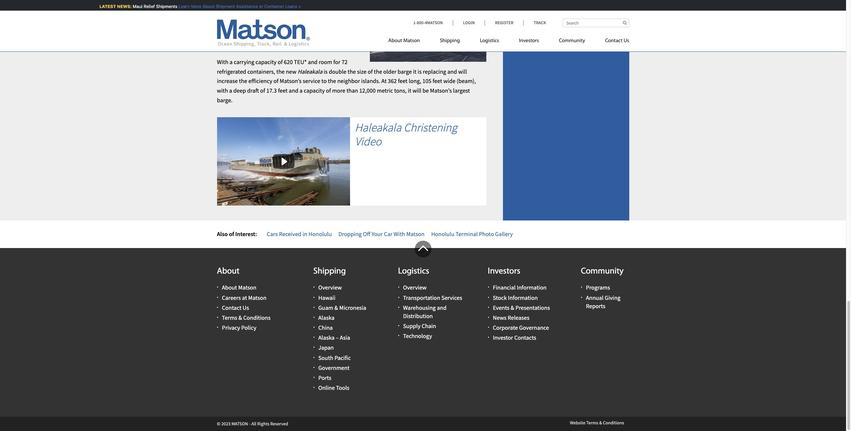 Task type: vqa. For each thing, say whether or not it's contained in the screenshot.
the Bill
no



Task type: locate. For each thing, give the bounding box(es) containing it.
policy
[[242, 324, 257, 332]]

1 horizontal spatial contact us link
[[596, 35, 630, 49]]

coast
[[275, 32, 289, 40]]

through
[[290, 32, 310, 40]]

0 horizontal spatial will
[[326, 4, 334, 11]]

with right car
[[394, 231, 405, 238]]

online
[[319, 385, 335, 392]]

largest
[[453, 87, 470, 95]]

matson down 1-
[[404, 38, 420, 44]]

shipping inside "shipping" link
[[440, 38, 460, 44]]

japan link
[[319, 345, 334, 352]]

1 horizontal spatial us
[[624, 38, 630, 44]]

size
[[357, 68, 367, 75]]

your
[[372, 231, 383, 238]]

it right tons,
[[408, 87, 412, 95]]

governance
[[520, 324, 549, 332]]

1 vertical spatial capacity
[[304, 87, 325, 95]]

0 vertical spatial logistics
[[480, 38, 499, 44]]

0 vertical spatial terms
[[222, 314, 237, 322]]

capacity left more
[[304, 87, 325, 95]]

in up u.s.
[[256, 23, 261, 30]]

interest:
[[236, 231, 257, 238]]

service
[[312, 13, 329, 21], [303, 77, 321, 85]]

from
[[228, 32, 240, 40]]

photo
[[479, 231, 494, 238]]

about matson link up careers at matson link
[[222, 284, 257, 292]]

be inside is double the size of the older barge it is replacing and will increase the efficiency of matson's service to the neighbor islands. at 362 feet long, 105 feet wide (beam), with a deep draft of 17.3 feet and a capacity of more than 12,000 metric tons, it will be matson's largest barge.
[[423, 87, 429, 95]]

overview up "transportation"
[[403, 284, 427, 292]]

1-
[[414, 20, 417, 26]]

1 vertical spatial service
[[303, 77, 321, 85]]

is down room
[[324, 68, 328, 75]]

0 vertical spatial haleakala
[[300, 4, 326, 11]]

more
[[190, 4, 200, 9]]

1 overview link from the left
[[319, 284, 342, 292]]

of left 17.3
[[260, 87, 265, 95]]

investors inside investors link
[[519, 38, 539, 44]]

1 vertical spatial to
[[322, 77, 327, 85]]

1 vertical spatial community
[[581, 268, 624, 277]]

container
[[263, 4, 283, 9]]

dropping off your car with matson link
[[339, 231, 425, 238]]

capacity
[[256, 58, 277, 66], [304, 87, 325, 95]]

about matson link for "shipping" link
[[389, 35, 430, 49]]

0 horizontal spatial is
[[324, 68, 328, 75]]

0 horizontal spatial matson's
[[248, 13, 270, 21]]

0 horizontal spatial shipping
[[314, 268, 346, 277]]

1 vertical spatial alaska
[[319, 335, 335, 342]]

1 vertical spatial shipping
[[314, 268, 346, 277]]

1 overview from the left
[[319, 284, 342, 292]]

& up news releases link
[[511, 304, 515, 312]]

feet
[[398, 77, 408, 85], [433, 77, 443, 85], [278, 87, 288, 95]]

about for about matson careers at matson contact us terms & conditions privacy policy
[[222, 284, 237, 292]]

is up long,
[[418, 68, 422, 75]]

honolulu left terminal
[[432, 231, 455, 238]]

the left new on the left top
[[277, 68, 285, 75]]

logistics link
[[470, 35, 509, 49]]

also of interest:
[[217, 231, 257, 238]]

0 horizontal spatial with
[[217, 58, 229, 66]]

1 vertical spatial contact
[[222, 304, 242, 312]]

section
[[495, 0, 638, 221]]

overview link for logistics
[[403, 284, 427, 292]]

hawaii down deployed on the top
[[217, 23, 234, 30]]

1 horizontal spatial it
[[413, 68, 417, 75]]

us down search image in the top right of the page
[[624, 38, 630, 44]]

1 vertical spatial conditions
[[604, 421, 625, 427]]

0 vertical spatial shipping
[[440, 38, 460, 44]]

0 vertical spatial matson's
[[248, 13, 270, 21]]

2 overview link from the left
[[403, 284, 427, 292]]

community down search search field
[[559, 38, 586, 44]]

and left from on the left top of page
[[217, 32, 227, 40]]

to inside will be deployed in matson's neighbor island service in hawaii starting in summer 2022, connecting cargo to and from the u.s. west coast through its hub terminal in honolulu.
[[342, 23, 348, 30]]

island
[[295, 13, 310, 21]]

service down teu* at the left top of the page
[[303, 77, 321, 85]]

&
[[335, 304, 338, 312], [511, 304, 515, 312], [239, 314, 242, 322], [600, 421, 603, 427]]

0 horizontal spatial overview
[[319, 284, 342, 292]]

and down transportation services link
[[437, 304, 447, 312]]

on up >
[[296, 0, 303, 2]]

Search search field
[[563, 19, 630, 27]]

1 horizontal spatial honolulu
[[432, 231, 455, 238]]

shipping
[[440, 38, 460, 44], [314, 268, 346, 277]]

0 horizontal spatial honolulu
[[309, 231, 332, 238]]

will be deployed in matson's neighbor island service in hawaii starting in summer 2022, connecting cargo to and from the u.s. west coast through its hub terminal in honolulu.
[[217, 4, 351, 50]]

feet down replacing on the top
[[433, 77, 443, 85]]

car
[[384, 231, 393, 238]]

1 horizontal spatial to
[[342, 23, 348, 30]]

a up refrigerated
[[230, 58, 233, 66]]

news:
[[116, 4, 131, 9]]

0 vertical spatial us
[[624, 38, 630, 44]]

shipment
[[215, 4, 234, 9]]

of right the size
[[368, 68, 373, 75]]

hawaii inside overview hawaii guam & micronesia alaska china alaska – asia japan south pacific government ports online tools
[[319, 294, 336, 302]]

guam & micronesia link
[[319, 304, 367, 312]]

terms up privacy
[[222, 314, 237, 322]]

contact us link
[[596, 35, 630, 49], [222, 304, 249, 312]]

west
[[262, 32, 274, 40]]

cars received in honolulu
[[267, 231, 332, 238]]

1 horizontal spatial terms
[[587, 421, 599, 427]]

to up 'terminal'
[[342, 23, 348, 30]]

0 vertical spatial with
[[217, 58, 229, 66]]

corporate
[[493, 324, 518, 332]]

tons,
[[395, 87, 407, 95]]

1 horizontal spatial hawaii
[[319, 294, 336, 302]]

2022,
[[284, 23, 297, 30]]

contact us link down search image in the top right of the page
[[596, 35, 630, 49]]

2 vertical spatial will
[[413, 87, 422, 95]]

1 horizontal spatial be
[[423, 87, 429, 95]]

0 horizontal spatial logistics
[[398, 268, 430, 277]]

with
[[217, 58, 229, 66], [394, 231, 405, 238]]

with inside with a carrying capacity of 620 teu* and room for 72 refrigerated containers, the new
[[217, 58, 229, 66]]

service inside will be deployed in matson's neighbor island service in hawaii starting in summer 2022, connecting cargo to and from the u.s. west coast through its hub terminal in honolulu.
[[312, 13, 329, 21]]

1 horizontal spatial is
[[418, 68, 422, 75]]

1 vertical spatial terms
[[587, 421, 599, 427]]

latest news: maui relief shipments learn more about shipment assistance or container loans >
[[98, 4, 300, 9]]

information up stock information link
[[517, 284, 547, 292]]

it up long,
[[413, 68, 417, 75]]

search image
[[623, 21, 627, 25]]

christening video
[[355, 120, 458, 149]]

careers
[[222, 294, 241, 302]]

0 vertical spatial community
[[559, 38, 586, 44]]

new barge haleakala at shipyard on the willamette river image
[[370, 0, 487, 62]]

1 horizontal spatial on
[[296, 0, 303, 2]]

a down teu* at the left top of the page
[[300, 87, 303, 95]]

matson's down or
[[248, 13, 270, 21]]

ports link
[[319, 375, 332, 382]]

new
[[286, 68, 297, 75]]

capacity up the containers,
[[256, 58, 277, 66]]

0 horizontal spatial us
[[243, 304, 249, 312]]

wide
[[444, 77, 456, 85]]

0 horizontal spatial on
[[256, 4, 262, 11]]

overview inside overview transportation services warehousing and distribution supply chain technology
[[403, 284, 427, 292]]

0 vertical spatial hawaii
[[217, 23, 234, 30]]

0 horizontal spatial terms
[[222, 314, 237, 322]]

1 horizontal spatial capacity
[[304, 87, 325, 95]]

cars received in honolulu link
[[267, 231, 332, 238]]

the left the size
[[348, 68, 356, 75]]

older
[[384, 68, 397, 75]]

about matson link inside footer
[[222, 284, 257, 292]]

us up the terms & conditions link
[[243, 304, 249, 312]]

service up connecting
[[312, 13, 329, 21]]

more
[[332, 87, 346, 95]]

footer
[[0, 241, 847, 432]]

contact inside "link"
[[606, 38, 623, 44]]

overview
[[319, 284, 342, 292], [403, 284, 427, 292]]

12,000
[[360, 87, 376, 95]]

1 is from the left
[[324, 68, 328, 75]]

about matson link down 1-
[[389, 35, 430, 49]]

of left 620
[[278, 58, 283, 66]]

0 vertical spatial conditions
[[243, 314, 271, 322]]

0 horizontal spatial contact
[[222, 304, 242, 312]]

alaska down guam
[[319, 314, 335, 322]]

at
[[382, 77, 387, 85]]

to
[[342, 23, 348, 30], [322, 77, 327, 85]]

be inside will be deployed in matson's neighbor island service in hawaii starting in summer 2022, connecting cargo to and from the u.s. west coast through its hub terminal in honolulu.
[[336, 4, 342, 11]]

be down maui,
[[336, 4, 342, 11]]

1 horizontal spatial about matson link
[[389, 35, 430, 49]]

0 vertical spatial to
[[342, 23, 348, 30]]

the
[[246, 0, 254, 2], [304, 0, 312, 2], [241, 32, 249, 40], [277, 68, 285, 75], [348, 68, 356, 75], [374, 68, 382, 75], [239, 77, 247, 85], [328, 77, 336, 85]]

logistics down register link
[[480, 38, 499, 44]]

about matson careers at matson contact us terms & conditions privacy policy
[[222, 284, 271, 332]]

1 horizontal spatial matson's
[[280, 77, 302, 85]]

logistics down backtop image
[[398, 268, 430, 277]]

us inside top menu 'navigation'
[[624, 38, 630, 44]]

will up (beam),
[[459, 68, 467, 75]]

information up events & presentations link at the right bottom of the page
[[508, 294, 538, 302]]

0 horizontal spatial capacity
[[256, 58, 277, 66]]

17.3
[[267, 87, 277, 95]]

overview inside overview hawaii guam & micronesia alaska china alaska – asia japan south pacific government ports online tools
[[319, 284, 342, 292]]

overview for transportation
[[403, 284, 427, 292]]

overview link up "transportation"
[[403, 284, 427, 292]]

1 vertical spatial us
[[243, 304, 249, 312]]

1 vertical spatial haleakala
[[298, 68, 323, 75]]

feet right 17.3
[[278, 87, 288, 95]]

financial information link
[[493, 284, 547, 292]]

None search field
[[563, 19, 630, 27]]

0 horizontal spatial contact us link
[[222, 304, 249, 312]]

matson's inside will be deployed in matson's neighbor island service in hawaii starting in summer 2022, connecting cargo to and from the u.s. west coast through its hub terminal in honolulu.
[[248, 13, 270, 21]]

& up the privacy policy link
[[239, 314, 242, 322]]

overview link up hawaii link
[[319, 284, 342, 292]]

©
[[217, 422, 221, 428]]

1 horizontal spatial overview
[[403, 284, 427, 292]]

2 horizontal spatial will
[[459, 68, 467, 75]]

government link
[[319, 365, 350, 372]]

community link
[[549, 35, 596, 49]]

about inside 'link'
[[389, 38, 403, 44]]

0 horizontal spatial conditions
[[243, 314, 271, 322]]

1 horizontal spatial shipping
[[440, 38, 460, 44]]

a right with
[[229, 87, 232, 95]]

investors up the financial
[[488, 268, 521, 277]]

0 horizontal spatial overview link
[[319, 284, 342, 292]]

overview link for shipping
[[319, 284, 342, 292]]

matson right at in the left bottom of the page
[[248, 294, 267, 302]]

0 vertical spatial contact
[[606, 38, 623, 44]]

1 vertical spatial about matson link
[[222, 284, 257, 292]]

1 vertical spatial it
[[408, 87, 412, 95]]

investors down track link
[[519, 38, 539, 44]]

with a carrying capacity of 620 teu* and room for 72 refrigerated containers, the new
[[217, 58, 348, 75]]

2 is from the left
[[418, 68, 422, 75]]

will down long,
[[413, 87, 422, 95]]

deployed
[[217, 13, 241, 21]]

contact us link down careers
[[222, 304, 249, 312]]

cars
[[267, 231, 278, 238]]

0 vertical spatial on
[[296, 0, 303, 2]]

community up programs link on the bottom right of page
[[581, 268, 624, 277]]

0 vertical spatial service
[[312, 13, 329, 21]]

contact down careers
[[222, 304, 242, 312]]

alaska up the japan
[[319, 335, 335, 342]]

services
[[442, 294, 463, 302]]

& inside financial information stock information events & presentations news releases corporate governance investor contacts
[[511, 304, 515, 312]]

about inside about matson careers at matson contact us terms & conditions privacy policy
[[222, 284, 237, 292]]

1 horizontal spatial logistics
[[480, 38, 499, 44]]

long,
[[409, 77, 422, 85]]

will down island
[[326, 4, 334, 11]]

0 vertical spatial about matson link
[[389, 35, 430, 49]]

1 horizontal spatial with
[[394, 231, 405, 238]]

website terms & conditions
[[571, 421, 625, 427]]

hawaii inside will be deployed in matson's neighbor island service in hawaii starting in summer 2022, connecting cargo to and from the u.s. west coast through its hub terminal in honolulu.
[[217, 23, 234, 30]]

logistics inside 'link'
[[480, 38, 499, 44]]

shipping up hawaii link
[[314, 268, 346, 277]]

2023 matson
[[222, 422, 248, 428]]

and up wide
[[448, 68, 457, 75]]

the up the at at the top of the page
[[374, 68, 382, 75]]

shipping down 4matson
[[440, 38, 460, 44]]

of inside with a carrying capacity of 620 teu* and room for 72 refrigerated containers, the new
[[278, 58, 283, 66]]

news
[[493, 314, 507, 322]]

logistics
[[480, 38, 499, 44], [398, 268, 430, 277]]

in up cargo
[[330, 13, 335, 21]]

matson
[[404, 38, 420, 44], [407, 231, 425, 238], [238, 284, 257, 292], [248, 294, 267, 302]]

matson's down wide
[[430, 87, 452, 95]]

investors
[[519, 38, 539, 44], [488, 268, 521, 277]]

the down 'starting' at the top left of page
[[241, 32, 249, 40]]

financial
[[493, 284, 516, 292]]

to down room
[[322, 77, 327, 85]]

christened
[[228, 4, 255, 11]]

2 vertical spatial matson's
[[430, 87, 452, 95]]

matson up at in the left bottom of the page
[[238, 284, 257, 292]]

about matson
[[389, 38, 420, 44]]

>
[[297, 4, 300, 9]]

0 horizontal spatial to
[[322, 77, 327, 85]]

0 horizontal spatial about matson link
[[222, 284, 257, 292]]

ports
[[319, 375, 332, 382]]

0 vertical spatial capacity
[[256, 58, 277, 66]]

1 horizontal spatial overview link
[[403, 284, 427, 292]]

0 horizontal spatial it
[[408, 87, 412, 95]]

1 vertical spatial with
[[394, 231, 405, 238]]

2 horizontal spatial matson's
[[430, 87, 452, 95]]

investor
[[493, 335, 514, 342]]

0 vertical spatial alaska
[[319, 314, 335, 322]]

and inside overview transportation services warehousing and distribution supply chain technology
[[437, 304, 447, 312]]

1 vertical spatial be
[[423, 87, 429, 95]]

overview for hawaii
[[319, 284, 342, 292]]

1 vertical spatial logistics
[[398, 268, 430, 277]]

a
[[230, 58, 233, 66], [229, 87, 232, 95], [300, 87, 303, 95]]

honolulu terminal photo gallery
[[432, 231, 513, 238]]

honolulu left dropping
[[309, 231, 332, 238]]

with up refrigerated
[[217, 58, 229, 66]]

be down 105
[[423, 87, 429, 95]]

0 horizontal spatial hawaii
[[217, 23, 234, 30]]

contact down search search field
[[606, 38, 623, 44]]

corporate governance link
[[493, 324, 549, 332]]

and right teu* at the left top of the page
[[308, 58, 318, 66]]

terms right website
[[587, 421, 599, 427]]

on left april
[[256, 4, 262, 11]]

events & presentations link
[[493, 304, 550, 312]]

the down double
[[328, 77, 336, 85]]

overview up hawaii link
[[319, 284, 342, 292]]

in up was
[[217, 0, 222, 2]]

& right guam
[[335, 304, 338, 312]]

0 vertical spatial will
[[326, 4, 334, 11]]

increase
[[217, 77, 238, 85]]

0 vertical spatial be
[[336, 4, 342, 11]]

‐
[[249, 422, 251, 428]]

1 vertical spatial hawaii
[[319, 294, 336, 302]]

2 overview from the left
[[403, 284, 427, 292]]

starting
[[235, 23, 255, 30]]

transportation services link
[[403, 294, 463, 302]]

be
[[336, 4, 342, 11], [423, 87, 429, 95]]

hawaii up guam
[[319, 294, 336, 302]]

1 horizontal spatial contact
[[606, 38, 623, 44]]

careers at matson link
[[222, 294, 267, 302]]

contact
[[606, 38, 623, 44], [222, 304, 242, 312]]

footer containing about
[[0, 241, 847, 432]]

0 vertical spatial investors
[[519, 38, 539, 44]]

feet down barge
[[398, 77, 408, 85]]

0 horizontal spatial feet
[[278, 87, 288, 95]]

matson's down new on the left top
[[280, 77, 302, 85]]

draft
[[247, 87, 259, 95]]

gallery
[[496, 231, 513, 238]]

0 horizontal spatial be
[[336, 4, 342, 11]]



Task type: describe. For each thing, give the bounding box(es) containing it.
dropping off your car with matson
[[339, 231, 425, 238]]

was
[[217, 4, 227, 11]]

overview transportation services warehousing and distribution supply chain technology
[[403, 284, 463, 341]]

asia
[[340, 335, 351, 342]]

1 vertical spatial matson's
[[280, 77, 302, 85]]

containers,
[[248, 68, 275, 75]]

with
[[217, 87, 228, 95]]

maui,
[[336, 0, 349, 2]]

terminal
[[330, 32, 351, 40]]

terms inside about matson careers at matson contact us terms & conditions privacy policy
[[222, 314, 237, 322]]

teu*
[[294, 58, 307, 66]]

service inside is double the size of the older barge it is replacing and will increase the efficiency of matson's service to the neighbor islands. at 362 feet long, 105 feet wide (beam), with a deep draft of 17.3 feet and a capacity of more than 12,000 metric tons, it will be matson's largest barge.
[[303, 77, 321, 85]]

honolulu terminal photo gallery link
[[432, 231, 513, 238]]

matson inside about matson 'link'
[[404, 38, 420, 44]]

terminal
[[456, 231, 478, 238]]

or
[[258, 4, 262, 9]]

community inside footer
[[581, 268, 624, 277]]

online tools link
[[319, 385, 350, 392]]

2 alaska from the top
[[319, 335, 335, 342]]

off
[[363, 231, 371, 238]]

programs annual giving reports
[[586, 284, 621, 310]]

0 vertical spatial information
[[517, 284, 547, 292]]

christening
[[404, 120, 458, 135]]

capacity inside is double the size of the older barge it is replacing and will increase the efficiency of matson's service to the neighbor islands. at 362 feet long, 105 feet wide (beam), with a deep draft of 17.3 feet and a capacity of more than 12,000 metric tons, it will be matson's largest barge.
[[304, 87, 325, 95]]

matson up backtop image
[[407, 231, 425, 238]]

the left island
[[304, 0, 312, 2]]

conditions inside about matson careers at matson contact us terms & conditions privacy policy
[[243, 314, 271, 322]]

1 horizontal spatial conditions
[[604, 421, 625, 427]]

about for about
[[217, 268, 240, 277]]

news releases link
[[493, 314, 530, 322]]

1 vertical spatial investors
[[488, 268, 521, 277]]

about matson link for careers at matson link
[[222, 284, 257, 292]]

shipments
[[155, 4, 176, 9]]

its
[[312, 32, 317, 40]]

china link
[[319, 324, 333, 332]]

backtop image
[[415, 241, 432, 258]]

community inside top menu 'navigation'
[[559, 38, 586, 44]]

2 honolulu from the left
[[432, 231, 455, 238]]

2 horizontal spatial feet
[[433, 77, 443, 85]]

stock information link
[[493, 294, 538, 302]]

of up learn more about shipment assistance or container loans > 'link'
[[239, 0, 244, 2]]

will inside will be deployed in matson's neighbor island service in hawaii starting in summer 2022, connecting cargo to and from the u.s. west coast through its hub terminal in honolulu.
[[326, 4, 334, 11]]

of right also
[[229, 231, 234, 238]]

in up 'starting' at the top left of page
[[242, 13, 247, 21]]

0 vertical spatial contact us link
[[596, 35, 630, 49]]

–
[[336, 335, 339, 342]]

pacific
[[335, 355, 351, 362]]

1 vertical spatial information
[[508, 294, 538, 302]]

programs link
[[586, 284, 611, 292]]

privacy policy link
[[222, 324, 257, 332]]

logistics inside footer
[[398, 268, 430, 277]]

learn more about shipment assistance or container loans > link
[[177, 4, 300, 9]]

the up assistance
[[246, 0, 254, 2]]

distribution
[[403, 313, 433, 320]]

and inside with a carrying capacity of 620 teu* and room for 72 refrigerated containers, the new
[[308, 58, 318, 66]]

shipping link
[[430, 35, 470, 49]]

china
[[319, 324, 333, 332]]

1 horizontal spatial feet
[[398, 77, 408, 85]]

capacity inside with a carrying capacity of 620 teu* and room for 72 refrigerated containers, the new
[[256, 58, 277, 66]]

of left maui,
[[330, 0, 335, 2]]

barge
[[398, 68, 412, 75]]

terms & conditions link
[[222, 314, 271, 322]]

to inside is double the size of the older barge it is replacing and will increase the efficiency of matson's service to the neighbor islands. at 362 feet long, 105 feet wide (beam), with a deep draft of 17.3 feet and a capacity of more than 12,000 metric tons, it will be matson's largest barge.
[[322, 77, 327, 85]]

(beam),
[[457, 77, 476, 85]]

top menu navigation
[[389, 35, 630, 49]]

warehousing
[[403, 304, 436, 312]]

1 alaska from the top
[[319, 314, 335, 322]]

620
[[284, 58, 293, 66]]

the up deep
[[239, 77, 247, 85]]

cargo
[[327, 23, 341, 30]]

login link
[[453, 20, 485, 26]]

72
[[342, 58, 348, 66]]

carrying
[[234, 58, 255, 66]]

1 honolulu from the left
[[309, 231, 332, 238]]

1 horizontal spatial will
[[413, 87, 422, 95]]

& inside about matson careers at matson contact us terms & conditions privacy policy
[[239, 314, 242, 322]]

in left honolulu.
[[217, 42, 222, 50]]

and inside will be deployed in matson's neighbor island service in hawaii starting in summer 2022, connecting cargo to and from the u.s. west coast through its hub terminal in honolulu.
[[217, 32, 227, 40]]

relief
[[142, 4, 154, 9]]

video
[[355, 134, 382, 149]]

of up 17.3
[[274, 77, 279, 85]]

summer
[[262, 23, 283, 30]]

about for about matson
[[389, 38, 403, 44]]

financial information stock information events & presentations news releases corporate governance investor contacts
[[493, 284, 550, 342]]

in inside in honor of the landmark crater on the island of maui, was christened on april 23, 2022.
[[217, 0, 222, 2]]

tools
[[336, 385, 350, 392]]

362
[[388, 77, 397, 85]]

privacy
[[222, 324, 240, 332]]

replacing
[[423, 68, 447, 75]]

neighbor
[[271, 13, 294, 21]]

assistance
[[235, 4, 257, 9]]

transportation
[[403, 294, 441, 302]]

track
[[534, 20, 547, 26]]

honolulu.
[[223, 42, 248, 50]]

1 vertical spatial contact us link
[[222, 304, 249, 312]]

1-800-4matson link
[[414, 20, 453, 26]]

in right received
[[303, 231, 308, 238]]

shipping inside footer
[[314, 268, 346, 277]]

1-800-4matson
[[414, 20, 443, 26]]

technology link
[[403, 333, 432, 341]]

us inside about matson careers at matson contact us terms & conditions privacy policy
[[243, 304, 249, 312]]

u.s.
[[251, 32, 261, 40]]

track link
[[524, 20, 547, 26]]

in honor of the landmark crater on the island of maui, was christened on april 23, 2022.
[[217, 0, 349, 11]]

south
[[319, 355, 334, 362]]

technology
[[403, 333, 432, 341]]

annual giving reports link
[[586, 294, 621, 310]]

april
[[263, 4, 275, 11]]

the inside will be deployed in matson's neighbor island service in hawaii starting in summer 2022, connecting cargo to and from the u.s. west coast through its hub terminal in honolulu.
[[241, 32, 249, 40]]

& inside overview hawaii guam & micronesia alaska china alaska – asia japan south pacific government ports online tools
[[335, 304, 338, 312]]

4matson
[[425, 20, 443, 26]]

1 vertical spatial on
[[256, 4, 262, 11]]

loans
[[284, 4, 296, 9]]

105
[[423, 77, 432, 85]]

2022.
[[285, 4, 298, 11]]

refrigerated
[[217, 68, 246, 75]]

register link
[[485, 20, 524, 26]]

login
[[464, 20, 475, 26]]

rights
[[257, 422, 270, 428]]

presentations
[[516, 304, 550, 312]]

island
[[313, 0, 328, 2]]

0 vertical spatial it
[[413, 68, 417, 75]]

the inside with a carrying capacity of 620 teu* and room for 72 refrigerated containers, the new
[[277, 68, 285, 75]]

and down new on the left top
[[289, 87, 299, 95]]

supply chain link
[[403, 323, 437, 330]]

neighbor
[[338, 77, 360, 85]]

website terms & conditions link
[[571, 421, 625, 427]]

& right website
[[600, 421, 603, 427]]

blue matson logo with ocean, shipping, truck, rail and logistics written beneath it. image
[[217, 20, 310, 47]]

2 vertical spatial haleakala
[[355, 120, 404, 135]]

contact inside about matson careers at matson contact us terms & conditions privacy policy
[[222, 304, 242, 312]]

of left more
[[326, 87, 331, 95]]

1 vertical spatial will
[[459, 68, 467, 75]]

a inside with a carrying capacity of 620 teu* and room for 72 refrigerated containers, the new
[[230, 58, 233, 66]]



